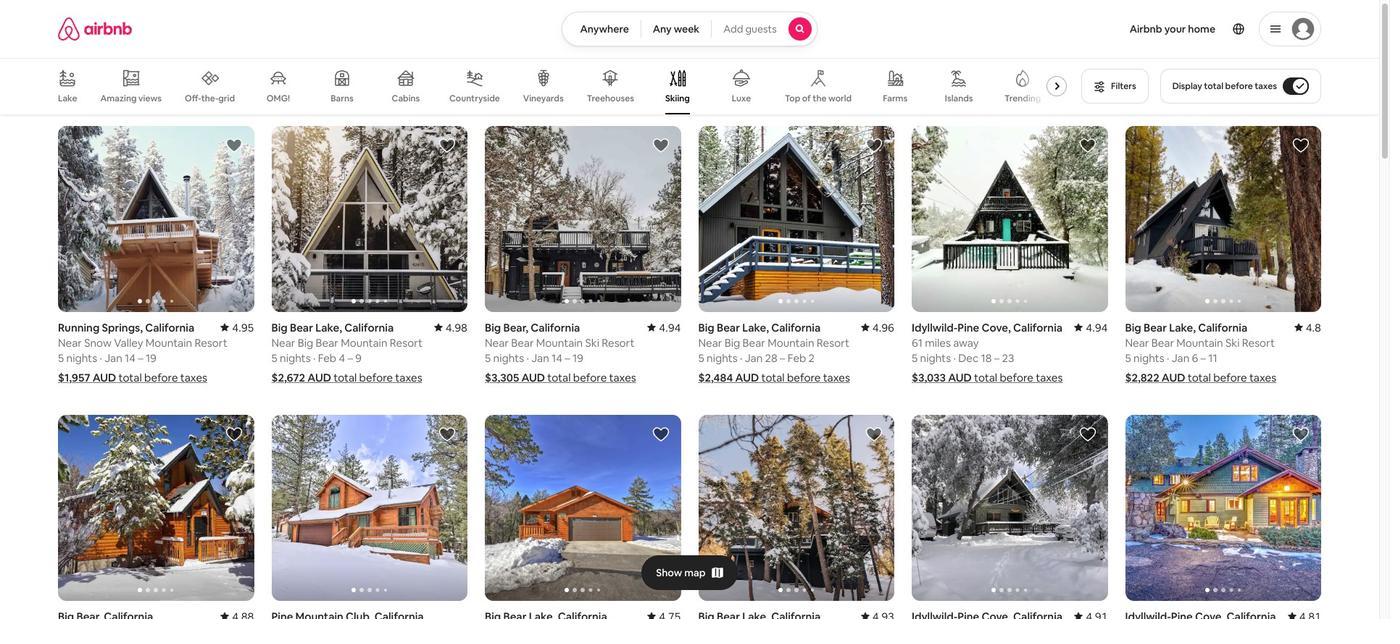 Task type: describe. For each thing, give the bounding box(es) containing it.
barns
[[331, 93, 353, 104]]

total inside 'running springs, california near snow valley mountain resort 5 nights · jan 14 – 19 $1,957 aud total before taxes'
[[119, 371, 142, 385]]

filters button
[[1081, 69, 1148, 104]]

map
[[684, 567, 706, 580]]

countryside
[[449, 93, 500, 104]]

$1,957 aud
[[58, 371, 116, 385]]

any week button
[[641, 12, 712, 46]]

bear inside "big bear, california near bear mountain ski resort 5 nights · jan 14 – 19 $3,305 aud total before taxes"
[[511, 336, 534, 350]]

mountain inside big bear lake, california near big bear mountain resort 5 nights · feb 4 – 9 $2,672 aud total before taxes
[[341, 336, 387, 350]]

total inside big bear lake, california near bear mountain ski resort 5 nights · jan 6 – 11 $2,822 aud total before taxes
[[1188, 371, 1211, 385]]

filters
[[1111, 80, 1136, 92]]

add to wishlist: running springs, california image
[[225, 137, 242, 154]]

add to wishlist: big bear lake, california image for 4.98
[[438, 137, 456, 154]]

total inside big bear lake, california near big bear mountain resort 5 nights · feb 4 – 9 $2,672 aud total before taxes
[[333, 371, 357, 385]]

4.95 out of 5 average rating image
[[221, 321, 254, 335]]

taxes inside big bear lake, california near big bear mountain resort 5 nights · jan 28 – feb 2 $2,484 aud total before taxes
[[823, 371, 850, 385]]

show
[[656, 567, 682, 580]]

total inside "big bear, california near bear mountain ski resort 5 nights · jan 14 – 19 $3,305 aud total before taxes"
[[547, 371, 571, 385]]

group containing amazing views
[[58, 58, 1073, 115]]

– inside big bear lake, california near big bear mountain resort 5 nights · feb 4 – 9 $2,672 aud total before taxes
[[347, 351, 353, 365]]

0 vertical spatial add to wishlist: big bear, california image
[[652, 137, 669, 154]]

anywhere
[[580, 22, 629, 36]]

resort for big bear lake, california near bear mountain ski resort 5 nights · jan 6 – 11 $2,822 aud total before taxes
[[1242, 336, 1275, 350]]

cove,
[[982, 321, 1011, 335]]

$2,822 aud
[[1125, 371, 1185, 385]]

near inside 'running springs, california near snow valley mountain resort 5 nights · jan 14 – 19 $1,957 aud total before taxes'
[[58, 336, 82, 350]]

top
[[785, 93, 800, 104]]

display total before taxes
[[1172, 80, 1277, 92]]

4.81 out of 5 average rating image
[[1288, 610, 1321, 620]]

$2,672 aud
[[271, 371, 331, 385]]

4.94 for idyllwild-pine cove, california 61 miles away 5 nights · dec 18 – 23 $3,033 aud total before taxes
[[1086, 321, 1108, 335]]

of
[[802, 93, 811, 104]]

lake, for 4
[[315, 321, 342, 335]]

4.91 out of 5 average rating image
[[1074, 610, 1108, 620]]

near for big bear lake, california near big bear mountain resort 5 nights · feb 4 – 9 $2,672 aud total before taxes
[[271, 336, 295, 350]]

near for big bear lake, california near bear mountain ski resort 5 nights · jan 6 – 11 $2,822 aud total before taxes
[[1125, 336, 1149, 350]]

18
[[981, 351, 992, 365]]

idyllwild-
[[912, 321, 958, 335]]

4.94 out of 5 average rating image for big bear, california near bear mountain ski resort 5 nights · jan 14 – 19 $3,305 aud total before taxes
[[647, 321, 681, 335]]

4.96 out of 5 average rating image
[[861, 321, 894, 335]]

display
[[1172, 80, 1202, 92]]

guests
[[745, 22, 777, 36]]

the-
[[201, 93, 218, 104]]

nights inside big bear lake, california near big bear mountain resort 5 nights · feb 4 – 9 $2,672 aud total before taxes
[[280, 351, 311, 365]]

running springs, california near snow valley mountain resort 5 nights · jan 14 – 19 $1,957 aud total before taxes
[[58, 321, 227, 385]]

total inside idyllwild-pine cove, california 61 miles away 5 nights · dec 18 – 23 $3,033 aud total before taxes
[[974, 371, 997, 385]]

4.88 out of 5 average rating image
[[221, 610, 254, 620]]

feb inside big bear lake, california near big bear mountain resort 5 nights · jan 28 – feb 2 $2,484 aud total before taxes
[[788, 351, 806, 365]]

mountain inside "big bear, california near bear mountain ski resort 5 nights · jan 14 – 19 $3,305 aud total before taxes"
[[536, 336, 583, 350]]

near inside "big bear, california near bear mountain ski resort 5 nights · jan 14 – 19 $3,305 aud total before taxes"
[[485, 336, 509, 350]]

show map button
[[642, 556, 738, 591]]

big bear, california near bear mountain ski resort 5 nights · jan 14 – 19 $3,305 aud total before taxes
[[485, 321, 636, 385]]

farms
[[883, 93, 908, 104]]

nights inside "big bear, california near bear mountain ski resort 5 nights · jan 14 – 19 $3,305 aud total before taxes"
[[493, 351, 524, 365]]

lake
[[58, 93, 77, 104]]

add to wishlist: idyllwild-pine cove, california image
[[1292, 426, 1310, 444]]

– inside big bear lake, california near bear mountain ski resort 5 nights · jan 6 – 11 $2,822 aud total before taxes
[[1201, 351, 1206, 365]]

total right display
[[1204, 80, 1223, 92]]

pine
[[958, 321, 979, 335]]

views
[[138, 93, 162, 104]]

amazing views
[[100, 93, 162, 104]]

2
[[809, 351, 815, 365]]

away
[[953, 336, 979, 350]]

amazing
[[100, 93, 137, 104]]

taxes inside big bear lake, california near big bear mountain resort 5 nights · feb 4 – 9 $2,672 aud total before taxes
[[395, 371, 422, 385]]

treehouses
[[587, 93, 634, 104]]

resort for big bear lake, california near big bear mountain resort 5 nights · jan 28 – feb 2 $2,484 aud total before taxes
[[817, 336, 850, 350]]

airbnb your home
[[1130, 22, 1215, 36]]

dec
[[958, 351, 979, 365]]

resort inside 'running springs, california near snow valley mountain resort 5 nights · jan 14 – 19 $1,957 aud total before taxes'
[[195, 336, 227, 350]]

top of the world
[[785, 93, 852, 104]]

before inside big bear lake, california near bear mountain ski resort 5 nights · jan 6 – 11 $2,822 aud total before taxes
[[1213, 371, 1247, 385]]

before inside idyllwild-pine cove, california 61 miles away 5 nights · dec 18 – 23 $3,033 aud total before taxes
[[1000, 371, 1033, 385]]

before inside big bear lake, california near big bear mountain resort 5 nights · jan 28 – feb 2 $2,484 aud total before taxes
[[787, 371, 821, 385]]

1 vertical spatial add to wishlist: big bear, california image
[[225, 426, 242, 444]]

world
[[828, 93, 852, 104]]

vineyards
[[523, 93, 564, 104]]

the
[[813, 93, 827, 104]]

omg!
[[267, 93, 290, 104]]

resort inside "big bear, california near bear mountain ski resort 5 nights · jan 14 – 19 $3,305 aud total before taxes"
[[602, 336, 635, 350]]

add guests
[[723, 22, 777, 36]]

19 for ski
[[573, 351, 583, 365]]

california inside 'running springs, california near snow valley mountain resort 5 nights · jan 14 – 19 $1,957 aud total before taxes'
[[145, 321, 194, 335]]

ski inside big bear lake, california near bear mountain ski resort 5 nights · jan 6 – 11 $2,822 aud total before taxes
[[1225, 336, 1240, 350]]

· inside big bear lake, california near big bear mountain resort 5 nights · jan 28 – feb 2 $2,484 aud total before taxes
[[740, 351, 742, 365]]

61
[[912, 336, 923, 350]]

nights inside idyllwild-pine cove, california 61 miles away 5 nights · dec 18 – 23 $3,033 aud total before taxes
[[920, 351, 951, 365]]

big for big bear lake, california near big bear mountain resort 5 nights · jan 28 – feb 2 $2,484 aud total before taxes
[[698, 321, 714, 335]]

grid
[[218, 93, 235, 104]]

5 inside big bear lake, california near big bear mountain resort 5 nights · feb 4 – 9 $2,672 aud total before taxes
[[271, 351, 277, 365]]

ski inside "big bear, california near bear mountain ski resort 5 nights · jan 14 – 19 $3,305 aud total before taxes"
[[585, 336, 599, 350]]

big bear lake, california near big bear mountain resort 5 nights · feb 4 – 9 $2,672 aud total before taxes
[[271, 321, 423, 385]]

23
[[1002, 351, 1014, 365]]

california for big bear lake, california near bear mountain ski resort 5 nights · jan 6 – 11 $2,822 aud total before taxes
[[1198, 321, 1247, 335]]

4.98
[[446, 321, 467, 335]]

4.94 out of 5 average rating image for idyllwild-pine cove, california 61 miles away 5 nights · dec 18 – 23 $3,033 aud total before taxes
[[1074, 321, 1108, 335]]

trending
[[1005, 93, 1041, 104]]

5 inside "big bear, california near bear mountain ski resort 5 nights · jan 14 – 19 $3,305 aud total before taxes"
[[485, 351, 491, 365]]

taxes inside idyllwild-pine cove, california 61 miles away 5 nights · dec 18 – 23 $3,033 aud total before taxes
[[1036, 371, 1063, 385]]

big for big bear, california near bear mountain ski resort 5 nights · jan 14 – 19 $3,305 aud total before taxes
[[485, 321, 501, 335]]

big for big bear lake, california near bear mountain ski resort 5 nights · jan 6 – 11 $2,822 aud total before taxes
[[1125, 321, 1141, 335]]

luxe
[[732, 93, 751, 104]]

resort for big bear lake, california near big bear mountain resort 5 nights · feb 4 – 9 $2,672 aud total before taxes
[[390, 336, 423, 350]]



Task type: vqa. For each thing, say whether or not it's contained in the screenshot.
FROM within the Immersive Virtual Fun Escape Room Mystery Games Group
no



Task type: locate. For each thing, give the bounding box(es) containing it.
3 california from the left
[[531, 321, 580, 335]]

running
[[58, 321, 100, 335]]

14 inside "big bear, california near bear mountain ski resort 5 nights · jan 14 – 19 $3,305 aud total before taxes"
[[552, 351, 562, 365]]

resort
[[195, 336, 227, 350], [390, 336, 423, 350], [602, 336, 635, 350], [817, 336, 850, 350], [1242, 336, 1275, 350]]

lake, for 28
[[742, 321, 769, 335]]

mountain
[[146, 336, 192, 350], [341, 336, 387, 350], [536, 336, 583, 350], [768, 336, 814, 350], [1177, 336, 1223, 350]]

6 nights from the left
[[1134, 351, 1164, 365]]

2 19 from the left
[[573, 351, 583, 365]]

· inside idyllwild-pine cove, california 61 miles away 5 nights · dec 18 – 23 $3,033 aud total before taxes
[[953, 351, 956, 365]]

2 mountain from the left
[[341, 336, 387, 350]]

2 nights from the left
[[280, 351, 311, 365]]

2 horizontal spatial add to wishlist: big bear lake, california image
[[1292, 137, 1310, 154]]

5 inside big bear lake, california near big bear mountain resort 5 nights · jan 28 – feb 2 $2,484 aud total before taxes
[[698, 351, 704, 365]]

5 inside idyllwild-pine cove, california 61 miles away 5 nights · dec 18 – 23 $3,033 aud total before taxes
[[912, 351, 918, 365]]

week
[[674, 22, 700, 36]]

$3,033 aud
[[912, 371, 972, 385]]

1 vertical spatial add to wishlist: big bear lake, california image
[[652, 426, 669, 444]]

lake, inside big bear lake, california near big bear mountain resort 5 nights · feb 4 – 9 $2,672 aud total before taxes
[[315, 321, 342, 335]]

2 lake, from the left
[[742, 321, 769, 335]]

total right $3,305 aud
[[547, 371, 571, 385]]

lake, for 6
[[1169, 321, 1196, 335]]

· inside big bear lake, california near bear mountain ski resort 5 nights · jan 6 – 11 $2,822 aud total before taxes
[[1167, 351, 1169, 365]]

nights inside 'running springs, california near snow valley mountain resort 5 nights · jan 14 – 19 $1,957 aud total before taxes'
[[66, 351, 97, 365]]

5 nights from the left
[[920, 351, 951, 365]]

28
[[765, 351, 777, 365]]

2 4.94 out of 5 average rating image from the left
[[1074, 321, 1108, 335]]

4.94 for big bear, california near bear mountain ski resort 5 nights · jan 14 – 19 $3,305 aud total before taxes
[[659, 321, 681, 335]]

mountain right valley
[[146, 336, 192, 350]]

– inside "big bear, california near bear mountain ski resort 5 nights · jan 14 – 19 $3,305 aud total before taxes"
[[565, 351, 570, 365]]

show map
[[656, 567, 706, 580]]

4.94 out of 5 average rating image
[[647, 321, 681, 335], [1074, 321, 1108, 335]]

jan left 6
[[1172, 351, 1189, 365]]

11
[[1208, 351, 1217, 365]]

2 horizontal spatial lake,
[[1169, 321, 1196, 335]]

jan down valley
[[104, 351, 122, 365]]

california right cove,
[[1013, 321, 1063, 335]]

lake, up 28
[[742, 321, 769, 335]]

big inside "big bear, california near bear mountain ski resort 5 nights · jan 14 – 19 $3,305 aud total before taxes"
[[485, 321, 501, 335]]

california
[[145, 321, 194, 335], [344, 321, 394, 335], [531, 321, 580, 335], [771, 321, 821, 335], [1013, 321, 1063, 335], [1198, 321, 1247, 335]]

14 for $3,305 aud
[[552, 351, 562, 365]]

add to wishlist: pine mountain club, california image
[[438, 426, 456, 444]]

1 · from the left
[[100, 351, 102, 365]]

nights down miles
[[920, 351, 951, 365]]

2 ski from the left
[[1225, 336, 1240, 350]]

·
[[100, 351, 102, 365], [313, 351, 316, 365], [526, 351, 529, 365], [740, 351, 742, 365], [953, 351, 956, 365], [1167, 351, 1169, 365]]

1 vertical spatial add to wishlist: idyllwild-pine cove, california image
[[1079, 426, 1096, 444]]

1 horizontal spatial 4.94 out of 5 average rating image
[[1074, 321, 1108, 335]]

1 4.94 out of 5 average rating image from the left
[[647, 321, 681, 335]]

off-
[[185, 93, 201, 104]]

0 vertical spatial add to wishlist: idyllwild-pine cove, california image
[[1079, 137, 1096, 154]]

5 near from the left
[[1125, 336, 1149, 350]]

california inside big bear lake, california near big bear mountain resort 5 nights · jan 28 – feb 2 $2,484 aud total before taxes
[[771, 321, 821, 335]]

6 – from the left
[[1201, 351, 1206, 365]]

before
[[1225, 80, 1253, 92], [144, 371, 178, 385], [359, 371, 393, 385], [573, 371, 607, 385], [787, 371, 821, 385], [1000, 371, 1033, 385], [1213, 371, 1247, 385]]

taxes inside big bear lake, california near bear mountain ski resort 5 nights · jan 6 – 11 $2,822 aud total before taxes
[[1249, 371, 1276, 385]]

· inside "big bear, california near bear mountain ski resort 5 nights · jan 14 – 19 $3,305 aud total before taxes"
[[526, 351, 529, 365]]

0 horizontal spatial 4.94
[[659, 321, 681, 335]]

6 5 from the left
[[1125, 351, 1131, 365]]

1 jan from the left
[[104, 351, 122, 365]]

1 near from the left
[[58, 336, 82, 350]]

3 · from the left
[[526, 351, 529, 365]]

1 ski from the left
[[585, 336, 599, 350]]

3 – from the left
[[565, 351, 570, 365]]

jan left 28
[[745, 351, 763, 365]]

5 up $2,822 aud
[[1125, 351, 1131, 365]]

add to wishlist: big bear, california image
[[652, 137, 669, 154], [225, 426, 242, 444]]

taxes inside "big bear, california near bear mountain ski resort 5 nights · jan 14 – 19 $3,305 aud total before taxes"
[[609, 371, 636, 385]]

add to wishlist: big bear lake, california image for 4.8
[[1292, 137, 1310, 154]]

5 – from the left
[[994, 351, 1000, 365]]

before inside 'running springs, california near snow valley mountain resort 5 nights · jan 14 – 19 $1,957 aud total before taxes'
[[144, 371, 178, 385]]

add to wishlist: big bear lake, california image
[[438, 137, 456, 154], [1292, 137, 1310, 154], [865, 426, 883, 444]]

3 mountain from the left
[[536, 336, 583, 350]]

off-the-grid
[[185, 93, 235, 104]]

1 horizontal spatial 4.94
[[1086, 321, 1108, 335]]

profile element
[[835, 0, 1321, 58]]

· down snow
[[100, 351, 102, 365]]

4.93 out of 5 average rating image
[[861, 610, 894, 620]]

add to wishlist: idyllwild-pine cove, california image
[[1079, 137, 1096, 154], [1079, 426, 1096, 444]]

4 near from the left
[[698, 336, 722, 350]]

near up $2,822 aud
[[1125, 336, 1149, 350]]

14 inside 'running springs, california near snow valley mountain resort 5 nights · jan 14 – 19 $1,957 aud total before taxes'
[[125, 351, 135, 365]]

4.98 out of 5 average rating image
[[434, 321, 467, 335]]

miles
[[925, 336, 951, 350]]

5 up $1,957 aud
[[58, 351, 64, 365]]

before inside "big bear, california near bear mountain ski resort 5 nights · jan 14 – 19 $3,305 aud total before taxes"
[[573, 371, 607, 385]]

near up $2,484 aud
[[698, 336, 722, 350]]

lake, inside big bear lake, california near big bear mountain resort 5 nights · jan 28 – feb 2 $2,484 aud total before taxes
[[742, 321, 769, 335]]

1 horizontal spatial lake,
[[742, 321, 769, 335]]

· inside 'running springs, california near snow valley mountain resort 5 nights · jan 14 – 19 $1,957 aud total before taxes'
[[100, 351, 102, 365]]

19 for mountain
[[146, 351, 156, 365]]

0 horizontal spatial ski
[[585, 336, 599, 350]]

4 – from the left
[[780, 351, 785, 365]]

mountain up 6
[[1177, 336, 1223, 350]]

0 horizontal spatial 4.94 out of 5 average rating image
[[647, 321, 681, 335]]

mountain inside 'running springs, california near snow valley mountain resort 5 nights · jan 14 – 19 $1,957 aud total before taxes'
[[146, 336, 192, 350]]

airbnb your home link
[[1121, 14, 1224, 44]]

4 nights from the left
[[707, 351, 737, 365]]

4.95
[[232, 321, 254, 335]]

4 jan from the left
[[1172, 351, 1189, 365]]

2 near from the left
[[271, 336, 295, 350]]

1 horizontal spatial add to wishlist: big bear, california image
[[652, 137, 669, 154]]

1 mountain from the left
[[146, 336, 192, 350]]

· left dec
[[953, 351, 956, 365]]

jan inside big bear lake, california near big bear mountain resort 5 nights · jan 28 – feb 2 $2,484 aud total before taxes
[[745, 351, 763, 365]]

5 california from the left
[[1013, 321, 1063, 335]]

total inside big bear lake, california near big bear mountain resort 5 nights · jan 28 – feb 2 $2,484 aud total before taxes
[[761, 371, 785, 385]]

feb
[[318, 351, 336, 365], [788, 351, 806, 365]]

any week
[[653, 22, 700, 36]]

3 lake, from the left
[[1169, 321, 1196, 335]]

mountain inside big bear lake, california near big bear mountain resort 5 nights · jan 28 – feb 2 $2,484 aud total before taxes
[[768, 336, 814, 350]]

lake, up 4
[[315, 321, 342, 335]]

near down bear,
[[485, 336, 509, 350]]

14
[[125, 351, 135, 365], [552, 351, 562, 365]]

idyllwild-pine cove, california 61 miles away 5 nights · dec 18 – 23 $3,033 aud total before taxes
[[912, 321, 1063, 385]]

19 inside 'running springs, california near snow valley mountain resort 5 nights · jan 14 – 19 $1,957 aud total before taxes'
[[146, 351, 156, 365]]

3 resort from the left
[[602, 336, 635, 350]]

0 horizontal spatial 14
[[125, 351, 135, 365]]

– inside 'running springs, california near snow valley mountain resort 5 nights · jan 14 – 19 $1,957 aud total before taxes'
[[138, 351, 143, 365]]

near down running
[[58, 336, 82, 350]]

· up '$2,672 aud'
[[313, 351, 316, 365]]

1 19 from the left
[[146, 351, 156, 365]]

· up $2,822 aud
[[1167, 351, 1169, 365]]

6
[[1192, 351, 1198, 365]]

islands
[[945, 93, 973, 104]]

resort inside big bear lake, california near big bear mountain resort 5 nights · feb 4 – 9 $2,672 aud total before taxes
[[390, 336, 423, 350]]

2 add to wishlist: idyllwild-pine cove, california image from the top
[[1079, 426, 1096, 444]]

2 4.94 from the left
[[1086, 321, 1108, 335]]

4 · from the left
[[740, 351, 742, 365]]

None search field
[[562, 12, 817, 46]]

near inside big bear lake, california near bear mountain ski resort 5 nights · jan 6 – 11 $2,822 aud total before taxes
[[1125, 336, 1149, 350]]

california up 11 on the right bottom
[[1198, 321, 1247, 335]]

5 up $2,484 aud
[[698, 351, 704, 365]]

4 resort from the left
[[817, 336, 850, 350]]

taxes
[[1255, 80, 1277, 92], [180, 371, 207, 385], [395, 371, 422, 385], [609, 371, 636, 385], [823, 371, 850, 385], [1036, 371, 1063, 385], [1249, 371, 1276, 385]]

1 horizontal spatial ski
[[1225, 336, 1240, 350]]

– inside idyllwild-pine cove, california 61 miles away 5 nights · dec 18 – 23 $3,033 aud total before taxes
[[994, 351, 1000, 365]]

14 for $1,957 aud
[[125, 351, 135, 365]]

big
[[271, 321, 287, 335], [485, 321, 501, 335], [698, 321, 714, 335], [1125, 321, 1141, 335], [298, 336, 313, 350], [725, 336, 740, 350]]

mountain inside big bear lake, california near bear mountain ski resort 5 nights · jan 6 – 11 $2,822 aud total before taxes
[[1177, 336, 1223, 350]]

9
[[355, 351, 362, 365]]

– inside big bear lake, california near big bear mountain resort 5 nights · jan 28 – feb 2 $2,484 aud total before taxes
[[780, 351, 785, 365]]

mountain up 9
[[341, 336, 387, 350]]

6 · from the left
[[1167, 351, 1169, 365]]

3 5 from the left
[[485, 351, 491, 365]]

1 feb from the left
[[318, 351, 336, 365]]

ski
[[585, 336, 599, 350], [1225, 336, 1240, 350]]

5 inside big bear lake, california near bear mountain ski resort 5 nights · jan 6 – 11 $2,822 aud total before taxes
[[1125, 351, 1131, 365]]

5 up $3,305 aud
[[485, 351, 491, 365]]

1 horizontal spatial add to wishlist: big bear lake, california image
[[865, 426, 883, 444]]

5 down 61
[[912, 351, 918, 365]]

1 14 from the left
[[125, 351, 135, 365]]

4.94
[[659, 321, 681, 335], [1086, 321, 1108, 335]]

1 horizontal spatial 19
[[573, 351, 583, 365]]

jan up $3,305 aud
[[531, 351, 549, 365]]

total down 28
[[761, 371, 785, 385]]

0 horizontal spatial add to wishlist: big bear lake, california image
[[438, 137, 456, 154]]

1 4.94 from the left
[[659, 321, 681, 335]]

1 horizontal spatial 14
[[552, 351, 562, 365]]

total down 6
[[1188, 371, 1211, 385]]

california right springs,
[[145, 321, 194, 335]]

lake,
[[315, 321, 342, 335], [742, 321, 769, 335], [1169, 321, 1196, 335]]

3 jan from the left
[[745, 351, 763, 365]]

cabins
[[392, 93, 420, 104]]

3 near from the left
[[485, 336, 509, 350]]

4.8 out of 5 average rating image
[[1294, 321, 1321, 335]]

5 5 from the left
[[912, 351, 918, 365]]

add to wishlist: big bear lake, california image
[[865, 137, 883, 154], [652, 426, 669, 444]]

1 nights from the left
[[66, 351, 97, 365]]

19
[[146, 351, 156, 365], [573, 351, 583, 365]]

2 – from the left
[[347, 351, 353, 365]]

0 horizontal spatial add to wishlist: big bear, california image
[[225, 426, 242, 444]]

resort inside big bear lake, california near big bear mountain resort 5 nights · jan 28 – feb 2 $2,484 aud total before taxes
[[817, 336, 850, 350]]

$3,305 aud
[[485, 371, 545, 385]]

2 · from the left
[[313, 351, 316, 365]]

nights up '$2,672 aud'
[[280, 351, 311, 365]]

nights up $2,484 aud
[[707, 351, 737, 365]]

5 resort from the left
[[1242, 336, 1275, 350]]

2 jan from the left
[[531, 351, 549, 365]]

19 inside "big bear, california near bear mountain ski resort 5 nights · jan 14 – 19 $3,305 aud total before taxes"
[[573, 351, 583, 365]]

nights up $3,305 aud
[[493, 351, 524, 365]]

california right bear,
[[531, 321, 580, 335]]

feb left "2" on the right bottom
[[788, 351, 806, 365]]

5
[[58, 351, 64, 365], [271, 351, 277, 365], [485, 351, 491, 365], [698, 351, 704, 365], [912, 351, 918, 365], [1125, 351, 1131, 365]]

0 horizontal spatial feb
[[318, 351, 336, 365]]

california up 9
[[344, 321, 394, 335]]

your
[[1164, 22, 1186, 36]]

feb inside big bear lake, california near big bear mountain resort 5 nights · feb 4 – 9 $2,672 aud total before taxes
[[318, 351, 336, 365]]

near for big bear lake, california near big bear mountain resort 5 nights · jan 28 – feb 2 $2,484 aud total before taxes
[[698, 336, 722, 350]]

0 horizontal spatial 19
[[146, 351, 156, 365]]

california inside idyllwild-pine cove, california 61 miles away 5 nights · dec 18 – 23 $3,033 aud total before taxes
[[1013, 321, 1063, 335]]

near inside big bear lake, california near big bear mountain resort 5 nights · feb 4 – 9 $2,672 aud total before taxes
[[271, 336, 295, 350]]

springs,
[[102, 321, 143, 335]]

before inside big bear lake, california near big bear mountain resort 5 nights · feb 4 – 9 $2,672 aud total before taxes
[[359, 371, 393, 385]]

mountain up 28
[[768, 336, 814, 350]]

· up $2,484 aud
[[740, 351, 742, 365]]

3 nights from the left
[[493, 351, 524, 365]]

1 resort from the left
[[195, 336, 227, 350]]

any
[[653, 22, 672, 36]]

nights up $2,822 aud
[[1134, 351, 1164, 365]]

· up $3,305 aud
[[526, 351, 529, 365]]

1 5 from the left
[[58, 351, 64, 365]]

california inside big bear lake, california near big bear mountain resort 5 nights · feb 4 – 9 $2,672 aud total before taxes
[[344, 321, 394, 335]]

add guests button
[[711, 12, 817, 46]]

home
[[1188, 22, 1215, 36]]

big bear lake, california near big bear mountain resort 5 nights · jan 28 – feb 2 $2,484 aud total before taxes
[[698, 321, 850, 385]]

4 mountain from the left
[[768, 336, 814, 350]]

total down 18 on the bottom right of the page
[[974, 371, 997, 385]]

jan
[[104, 351, 122, 365], [531, 351, 549, 365], [745, 351, 763, 365], [1172, 351, 1189, 365]]

california for big bear lake, california near big bear mountain resort 5 nights · feb 4 – 9 $2,672 aud total before taxes
[[344, 321, 394, 335]]

1 – from the left
[[138, 351, 143, 365]]

none search field containing anywhere
[[562, 12, 817, 46]]

jan inside big bear lake, california near bear mountain ski resort 5 nights · jan 6 – 11 $2,822 aud total before taxes
[[1172, 351, 1189, 365]]

california for big bear lake, california near big bear mountain resort 5 nights · jan 28 – feb 2 $2,484 aud total before taxes
[[771, 321, 821, 335]]

nights
[[66, 351, 97, 365], [280, 351, 311, 365], [493, 351, 524, 365], [707, 351, 737, 365], [920, 351, 951, 365], [1134, 351, 1164, 365]]

total down 4
[[333, 371, 357, 385]]

4.8
[[1306, 321, 1321, 335]]

jan inside "big bear, california near bear mountain ski resort 5 nights · jan 14 – 19 $3,305 aud total before taxes"
[[531, 351, 549, 365]]

snow
[[84, 336, 112, 350]]

5 mountain from the left
[[1177, 336, 1223, 350]]

feb left 4
[[318, 351, 336, 365]]

california for idyllwild-pine cove, california 61 miles away 5 nights · dec 18 – 23 $3,033 aud total before taxes
[[1013, 321, 1063, 335]]

resort inside big bear lake, california near bear mountain ski resort 5 nights · jan 6 – 11 $2,822 aud total before taxes
[[1242, 336, 1275, 350]]

4
[[339, 351, 345, 365]]

add
[[723, 22, 743, 36]]

lake, up 6
[[1169, 321, 1196, 335]]

anywhere button
[[562, 12, 641, 46]]

5 · from the left
[[953, 351, 956, 365]]

6 california from the left
[[1198, 321, 1247, 335]]

5 inside 'running springs, california near snow valley mountain resort 5 nights · jan 14 – 19 $1,957 aud total before taxes'
[[58, 351, 64, 365]]

0 vertical spatial add to wishlist: big bear lake, california image
[[865, 137, 883, 154]]

near inside big bear lake, california near big bear mountain resort 5 nights · jan 28 – feb 2 $2,484 aud total before taxes
[[698, 336, 722, 350]]

5 up '$2,672 aud'
[[271, 351, 277, 365]]

skiing
[[665, 93, 690, 104]]

2 california from the left
[[344, 321, 394, 335]]

2 feb from the left
[[788, 351, 806, 365]]

valley
[[114, 336, 143, 350]]

taxes inside 'running springs, california near snow valley mountain resort 5 nights · jan 14 – 19 $1,957 aud total before taxes'
[[180, 371, 207, 385]]

california inside "big bear, california near bear mountain ski resort 5 nights · jan 14 – 19 $3,305 aud total before taxes"
[[531, 321, 580, 335]]

0 horizontal spatial add to wishlist: big bear lake, california image
[[652, 426, 669, 444]]

near
[[58, 336, 82, 350], [271, 336, 295, 350], [485, 336, 509, 350], [698, 336, 722, 350], [1125, 336, 1149, 350]]

california up "2" on the right bottom
[[771, 321, 821, 335]]

0 horizontal spatial lake,
[[315, 321, 342, 335]]

near up '$2,672 aud'
[[271, 336, 295, 350]]

jan inside 'running springs, california near snow valley mountain resort 5 nights · jan 14 – 19 $1,957 aud total before taxes'
[[104, 351, 122, 365]]

group
[[58, 58, 1073, 115], [58, 126, 254, 312], [271, 126, 467, 312], [485, 126, 681, 312], [698, 126, 894, 312], [912, 126, 1108, 312], [1125, 126, 1321, 312], [58, 415, 254, 601], [271, 415, 467, 601], [485, 415, 681, 601], [698, 415, 894, 601], [912, 415, 1108, 601], [1125, 415, 1321, 601]]

$2,484 aud
[[698, 371, 759, 385]]

big for big bear lake, california near big bear mountain resort 5 nights · feb 4 – 9 $2,672 aud total before taxes
[[271, 321, 287, 335]]

1 lake, from the left
[[315, 321, 342, 335]]

2 resort from the left
[[390, 336, 423, 350]]

bear
[[290, 321, 313, 335], [717, 321, 740, 335], [1144, 321, 1167, 335], [316, 336, 338, 350], [511, 336, 534, 350], [743, 336, 765, 350], [1151, 336, 1174, 350]]

lake, inside big bear lake, california near bear mountain ski resort 5 nights · jan 6 – 11 $2,822 aud total before taxes
[[1169, 321, 1196, 335]]

big inside big bear lake, california near bear mountain ski resort 5 nights · jan 6 – 11 $2,822 aud total before taxes
[[1125, 321, 1141, 335]]

· inside big bear lake, california near big bear mountain resort 5 nights · feb 4 – 9 $2,672 aud total before taxes
[[313, 351, 316, 365]]

total down valley
[[119, 371, 142, 385]]

airbnb
[[1130, 22, 1162, 36]]

2 5 from the left
[[271, 351, 277, 365]]

1 add to wishlist: idyllwild-pine cove, california image from the top
[[1079, 137, 1096, 154]]

4 california from the left
[[771, 321, 821, 335]]

mountain up $3,305 aud
[[536, 336, 583, 350]]

4.96
[[872, 321, 894, 335]]

california inside big bear lake, california near bear mountain ski resort 5 nights · jan 6 – 11 $2,822 aud total before taxes
[[1198, 321, 1247, 335]]

nights inside big bear lake, california near bear mountain ski resort 5 nights · jan 6 – 11 $2,822 aud total before taxes
[[1134, 351, 1164, 365]]

4 5 from the left
[[698, 351, 704, 365]]

1 california from the left
[[145, 321, 194, 335]]

bear,
[[503, 321, 528, 335]]

–
[[138, 351, 143, 365], [347, 351, 353, 365], [565, 351, 570, 365], [780, 351, 785, 365], [994, 351, 1000, 365], [1201, 351, 1206, 365]]

big bear lake, california near bear mountain ski resort 5 nights · jan 6 – 11 $2,822 aud total before taxes
[[1125, 321, 1276, 385]]

4.75 out of 5 average rating image
[[647, 610, 681, 620]]

2 14 from the left
[[552, 351, 562, 365]]

nights inside big bear lake, california near big bear mountain resort 5 nights · jan 28 – feb 2 $2,484 aud total before taxes
[[707, 351, 737, 365]]

nights up $1,957 aud
[[66, 351, 97, 365]]

1 horizontal spatial feb
[[788, 351, 806, 365]]

1 horizontal spatial add to wishlist: big bear lake, california image
[[865, 137, 883, 154]]

total
[[1204, 80, 1223, 92], [119, 371, 142, 385], [333, 371, 357, 385], [547, 371, 571, 385], [761, 371, 785, 385], [974, 371, 997, 385], [1188, 371, 1211, 385]]



